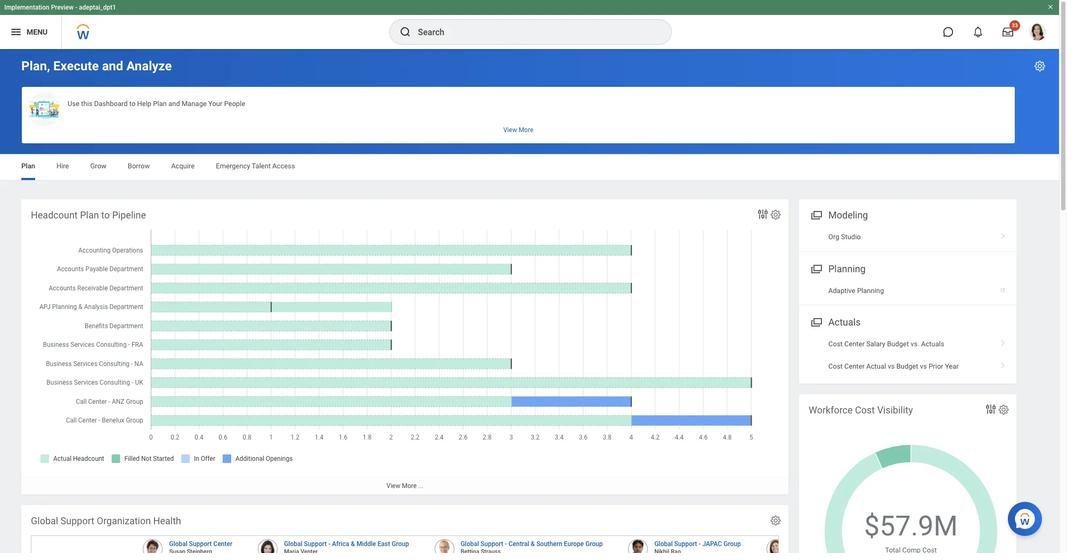 Task type: describe. For each thing, give the bounding box(es) containing it.
to inside button
[[129, 100, 136, 108]]

grow
[[90, 162, 107, 170]]

chevron right image for actuals
[[997, 337, 1011, 347]]

configure and view chart data image for workforce cost visibility
[[985, 403, 998, 416]]

global for global support - japac group
[[655, 541, 673, 548]]

list inside $57.9m main content
[[800, 333, 1017, 377]]

$57.9m button
[[865, 508, 960, 545]]

global support - japac group link
[[655, 539, 741, 548]]

$57.9m
[[865, 510, 959, 543]]

0 vertical spatial planning
[[829, 263, 866, 274]]

and inside use this dashboard to help plan and manage your people button
[[169, 100, 180, 108]]

workforce cost visibility
[[809, 405, 914, 416]]

year
[[946, 362, 960, 370]]

hire
[[56, 162, 69, 170]]

$57.9m main content
[[0, 49, 1068, 553]]

tab list inside $57.9m main content
[[11, 155, 1049, 180]]

group for global support - africa & middle east group
[[392, 541, 409, 548]]

org studio
[[829, 233, 861, 241]]

2 vs from the left
[[921, 362, 928, 370]]

column header inside global support organization health element
[[31, 536, 139, 553]]

- for central
[[505, 541, 507, 548]]

Search Workday  search field
[[418, 20, 650, 44]]

center for salary
[[845, 340, 865, 348]]

headcount plan to pipeline
[[31, 210, 146, 221]]

adeptai_dpt1
[[79, 4, 116, 11]]

chevron right image for vs
[[997, 359, 1011, 369]]

& for africa
[[351, 541, 355, 548]]

your
[[208, 100, 223, 108]]

people
[[224, 100, 245, 108]]

1 vs from the left
[[888, 362, 895, 370]]

group for global support - central & southern europe group
[[586, 541, 603, 548]]

menu group image
[[809, 261, 824, 275]]

global support organization health
[[31, 516, 181, 527]]

emergency talent access
[[216, 162, 295, 170]]

workforce cost visibility element
[[800, 395, 1017, 553]]

middle
[[357, 541, 376, 548]]

ext link image
[[1000, 283, 1011, 294]]

manage
[[182, 100, 207, 108]]

support for global support organization health
[[61, 516, 94, 527]]

0 vertical spatial budget
[[888, 340, 910, 348]]

1 horizontal spatial actuals
[[922, 340, 945, 348]]

plan inside tab list
[[21, 162, 35, 170]]

global support center link
[[169, 539, 233, 548]]

search image
[[399, 26, 412, 38]]

studio
[[842, 233, 861, 241]]

plan,
[[21, 59, 50, 74]]

analyze
[[126, 59, 172, 74]]

global support - central & southern europe group
[[461, 541, 603, 548]]

global for global support - central & southern europe group
[[461, 541, 479, 548]]

configure workforce cost visibility image
[[999, 404, 1010, 416]]

africa
[[332, 541, 350, 548]]

global support - africa & middle east group
[[284, 541, 409, 548]]

2 vertical spatial cost
[[856, 405, 876, 416]]

implementation preview -   adeptai_dpt1
[[4, 4, 116, 11]]

menu button
[[0, 15, 61, 49]]

more
[[402, 483, 417, 490]]

east
[[378, 541, 390, 548]]

preview
[[51, 4, 74, 11]]

help
[[137, 100, 152, 108]]

southern
[[537, 541, 563, 548]]

33 button
[[997, 20, 1021, 44]]

inbox large image
[[1003, 27, 1014, 37]]

notifications large image
[[974, 27, 984, 37]]

global support - africa & middle east group link
[[284, 539, 409, 548]]

borrow
[[128, 162, 150, 170]]

acquire
[[171, 162, 195, 170]]

view more ...
[[387, 483, 424, 490]]



Task type: vqa. For each thing, say whether or not it's contained in the screenshot.
Global for Global Support Organization Health
yes



Task type: locate. For each thing, give the bounding box(es) containing it.
budget left vs.
[[888, 340, 910, 348]]

column header
[[31, 536, 139, 553]]

support inside global support - japac group link
[[675, 541, 698, 548]]

1 horizontal spatial to
[[129, 100, 136, 108]]

&
[[351, 541, 355, 548], [531, 541, 535, 548]]

view
[[387, 483, 401, 490]]

0 vertical spatial center
[[845, 340, 865, 348]]

1 vertical spatial configure and view chart data image
[[985, 403, 998, 416]]

2 vertical spatial center
[[214, 541, 233, 548]]

group
[[392, 541, 409, 548], [586, 541, 603, 548], [724, 541, 741, 548]]

vs right actual
[[888, 362, 895, 370]]

1 vertical spatial plan
[[21, 162, 35, 170]]

menu group image
[[809, 207, 824, 222], [809, 315, 824, 329]]

1 vertical spatial menu group image
[[809, 315, 824, 329]]

global support - central & southern europe group link
[[461, 539, 603, 548]]

- for africa
[[329, 541, 331, 548]]

configure and view chart data image for headcount plan to pipeline
[[757, 208, 770, 221]]

plan right help
[[153, 100, 167, 108]]

1 & from the left
[[351, 541, 355, 548]]

planning
[[829, 263, 866, 274], [858, 287, 885, 295]]

menu banner
[[0, 0, 1060, 49]]

& for central
[[531, 541, 535, 548]]

configure headcount plan to pipeline image
[[770, 209, 782, 221]]

33
[[1013, 22, 1019, 28]]

2 & from the left
[[531, 541, 535, 548]]

1 vertical spatial and
[[169, 100, 180, 108]]

- right preview
[[75, 4, 77, 11]]

modeling
[[829, 210, 869, 221]]

1 vertical spatial actuals
[[922, 340, 945, 348]]

1 vertical spatial center
[[845, 362, 865, 370]]

cost left actual
[[829, 362, 843, 370]]

planning inside adaptive planning link
[[858, 287, 885, 295]]

execute
[[53, 59, 99, 74]]

cost left visibility
[[856, 405, 876, 416]]

configure and view chart data image left configure headcount plan to pipeline icon
[[757, 208, 770, 221]]

vs
[[888, 362, 895, 370], [921, 362, 928, 370]]

to left help
[[129, 100, 136, 108]]

-
[[75, 4, 77, 11], [329, 541, 331, 548], [505, 541, 507, 548], [699, 541, 701, 548]]

cost center salary budget vs. actuals link
[[800, 333, 1017, 355]]

plan inside headcount plan to pipeline element
[[80, 210, 99, 221]]

1 horizontal spatial &
[[531, 541, 535, 548]]

1 horizontal spatial and
[[169, 100, 180, 108]]

0 horizontal spatial to
[[101, 210, 110, 221]]

center inside global support organization health element
[[214, 541, 233, 548]]

chevron right image inside org studio link
[[997, 229, 1011, 240]]

global
[[31, 516, 58, 527], [169, 541, 188, 548], [284, 541, 303, 548], [461, 541, 479, 548], [655, 541, 673, 548]]

tab list containing plan
[[11, 155, 1049, 180]]

adaptive planning
[[829, 287, 885, 295]]

1 group from the left
[[392, 541, 409, 548]]

and left the "analyze" on the left top of the page
[[102, 59, 123, 74]]

dashboard
[[94, 100, 128, 108]]

- for adeptai_dpt1
[[75, 4, 77, 11]]

configure and view chart data image
[[757, 208, 770, 221], [985, 403, 998, 416]]

plan inside use this dashboard to help plan and manage your people button
[[153, 100, 167, 108]]

menu
[[27, 28, 48, 36]]

to
[[129, 100, 136, 108], [101, 210, 110, 221]]

global support - japac group
[[655, 541, 741, 548]]

talent
[[252, 162, 271, 170]]

and
[[102, 59, 123, 74], [169, 100, 180, 108]]

use this dashboard to help plan and manage your people
[[68, 100, 245, 108]]

2 horizontal spatial plan
[[153, 100, 167, 108]]

actuals
[[829, 317, 861, 328], [922, 340, 945, 348]]

planning right adaptive
[[858, 287, 885, 295]]

profile logan mcneil image
[[1030, 23, 1047, 43]]

2 horizontal spatial group
[[724, 541, 741, 548]]

0 horizontal spatial plan
[[21, 162, 35, 170]]

support for global support - central & southern europe group
[[481, 541, 504, 548]]

organization
[[97, 516, 151, 527]]

1 vertical spatial cost
[[829, 362, 843, 370]]

list
[[800, 333, 1017, 377]]

japac
[[703, 541, 723, 548]]

- inside menu banner
[[75, 4, 77, 11]]

support inside global support - africa & middle east group link
[[304, 541, 327, 548]]

0 horizontal spatial actuals
[[829, 317, 861, 328]]

1 horizontal spatial group
[[586, 541, 603, 548]]

...
[[419, 483, 424, 490]]

salary
[[867, 340, 886, 348]]

and left manage at left top
[[169, 100, 180, 108]]

1 menu group image from the top
[[809, 207, 824, 222]]

cost left salary
[[829, 340, 843, 348]]

0 vertical spatial plan
[[153, 100, 167, 108]]

use this dashboard to help plan and manage your people button
[[22, 87, 1016, 143]]

actuals right vs.
[[922, 340, 945, 348]]

europe
[[564, 541, 584, 548]]

& right africa
[[351, 541, 355, 548]]

& right central
[[531, 541, 535, 548]]

menu group image for actuals
[[809, 315, 824, 329]]

0 horizontal spatial &
[[351, 541, 355, 548]]

3 group from the left
[[724, 541, 741, 548]]

support for global support - japac group
[[675, 541, 698, 548]]

- for japac
[[699, 541, 701, 548]]

to left pipeline at the left top of page
[[101, 210, 110, 221]]

cost for cost center actual vs budget vs prior year
[[829, 362, 843, 370]]

headcount plan to pipeline element
[[21, 199, 789, 495]]

1 vertical spatial budget
[[897, 362, 919, 370]]

global support center
[[169, 541, 233, 548]]

1 vertical spatial chevron right image
[[997, 337, 1011, 347]]

chevron right image inside cost center actual vs budget vs prior year 'link'
[[997, 359, 1011, 369]]

2 group from the left
[[586, 541, 603, 548]]

actual
[[867, 362, 887, 370]]

list containing cost center salary budget vs. actuals
[[800, 333, 1017, 377]]

support
[[61, 516, 94, 527], [189, 541, 212, 548], [304, 541, 327, 548], [481, 541, 504, 548], [675, 541, 698, 548]]

central
[[509, 541, 530, 548]]

visibility
[[878, 405, 914, 416]]

planning up adaptive
[[829, 263, 866, 274]]

1 vertical spatial planning
[[858, 287, 885, 295]]

cost center actual vs budget vs prior year link
[[800, 355, 1017, 377]]

configure this page image
[[1034, 60, 1047, 73]]

cost center salary budget vs. actuals
[[829, 340, 945, 348]]

0 vertical spatial chevron right image
[[997, 229, 1011, 240]]

menu group image for modeling
[[809, 207, 824, 222]]

0 vertical spatial configure and view chart data image
[[757, 208, 770, 221]]

tab list
[[11, 155, 1049, 180]]

0 vertical spatial and
[[102, 59, 123, 74]]

implementation
[[4, 4, 49, 11]]

- left japac
[[699, 541, 701, 548]]

vs left prior
[[921, 362, 928, 370]]

workforce
[[809, 405, 853, 416]]

2 menu group image from the top
[[809, 315, 824, 329]]

budget
[[888, 340, 910, 348], [897, 362, 919, 370]]

0 vertical spatial cost
[[829, 340, 843, 348]]

support inside 'global support center' link
[[189, 541, 212, 548]]

plan right headcount
[[80, 210, 99, 221]]

plan, execute and analyze
[[21, 59, 172, 74]]

cost inside 'link'
[[829, 362, 843, 370]]

emergency
[[216, 162, 250, 170]]

support inside global support - central & southern europe group link
[[481, 541, 504, 548]]

0 horizontal spatial group
[[392, 541, 409, 548]]

group right japac
[[724, 541, 741, 548]]

plan left hire
[[21, 162, 35, 170]]

plan
[[153, 100, 167, 108], [21, 162, 35, 170], [80, 210, 99, 221]]

chevron right image inside cost center salary budget vs. actuals link
[[997, 337, 1011, 347]]

org
[[829, 233, 840, 241]]

1 vertical spatial to
[[101, 210, 110, 221]]

adaptive
[[829, 287, 856, 295]]

org studio link
[[800, 226, 1017, 248]]

2 vertical spatial chevron right image
[[997, 359, 1011, 369]]

group right east at the left of page
[[392, 541, 409, 548]]

close environment banner image
[[1048, 4, 1055, 10]]

1 horizontal spatial vs
[[921, 362, 928, 370]]

prior
[[929, 362, 944, 370]]

actuals down adaptive
[[829, 317, 861, 328]]

0 horizontal spatial and
[[102, 59, 123, 74]]

cost center actual vs budget vs prior year
[[829, 362, 960, 370]]

1 chevron right image from the top
[[997, 229, 1011, 240]]

- left africa
[[329, 541, 331, 548]]

configure and view chart data image left configure workforce cost visibility image
[[985, 403, 998, 416]]

pipeline
[[112, 210, 146, 221]]

0 vertical spatial actuals
[[829, 317, 861, 328]]

0 vertical spatial to
[[129, 100, 136, 108]]

vs.
[[911, 340, 920, 348]]

- left central
[[505, 541, 507, 548]]

center inside 'link'
[[845, 362, 865, 370]]

configure global support organization health image
[[770, 515, 782, 527]]

global for global support center
[[169, 541, 188, 548]]

1 horizontal spatial configure and view chart data image
[[985, 403, 998, 416]]

0 vertical spatial menu group image
[[809, 207, 824, 222]]

adaptive planning link
[[800, 280, 1017, 302]]

global for global support - africa & middle east group
[[284, 541, 303, 548]]

cost
[[829, 340, 843, 348], [829, 362, 843, 370], [856, 405, 876, 416]]

center for actual
[[845, 362, 865, 370]]

support for global support - africa & middle east group
[[304, 541, 327, 548]]

3 chevron right image from the top
[[997, 359, 1011, 369]]

2 chevron right image from the top
[[997, 337, 1011, 347]]

access
[[273, 162, 295, 170]]

group right europe
[[586, 541, 603, 548]]

cost for cost center salary budget vs. actuals
[[829, 340, 843, 348]]

use
[[68, 100, 79, 108]]

support for global support center
[[189, 541, 212, 548]]

justify image
[[10, 26, 22, 38]]

headcount
[[31, 210, 78, 221]]

configure and view chart data image inside the workforce cost visibility element
[[985, 403, 998, 416]]

view more ... link
[[21, 477, 789, 495]]

global support organization health element
[[21, 505, 1068, 553]]

global for global support organization health
[[31, 516, 58, 527]]

budget inside 'link'
[[897, 362, 919, 370]]

budget down cost center salary budget vs. actuals link
[[897, 362, 919, 370]]

health
[[153, 516, 181, 527]]

0 horizontal spatial vs
[[888, 362, 895, 370]]

center
[[845, 340, 865, 348], [845, 362, 865, 370], [214, 541, 233, 548]]

0 horizontal spatial configure and view chart data image
[[757, 208, 770, 221]]

this
[[81, 100, 93, 108]]

chevron right image
[[997, 229, 1011, 240], [997, 337, 1011, 347], [997, 359, 1011, 369]]

2 vertical spatial plan
[[80, 210, 99, 221]]

1 horizontal spatial plan
[[80, 210, 99, 221]]



